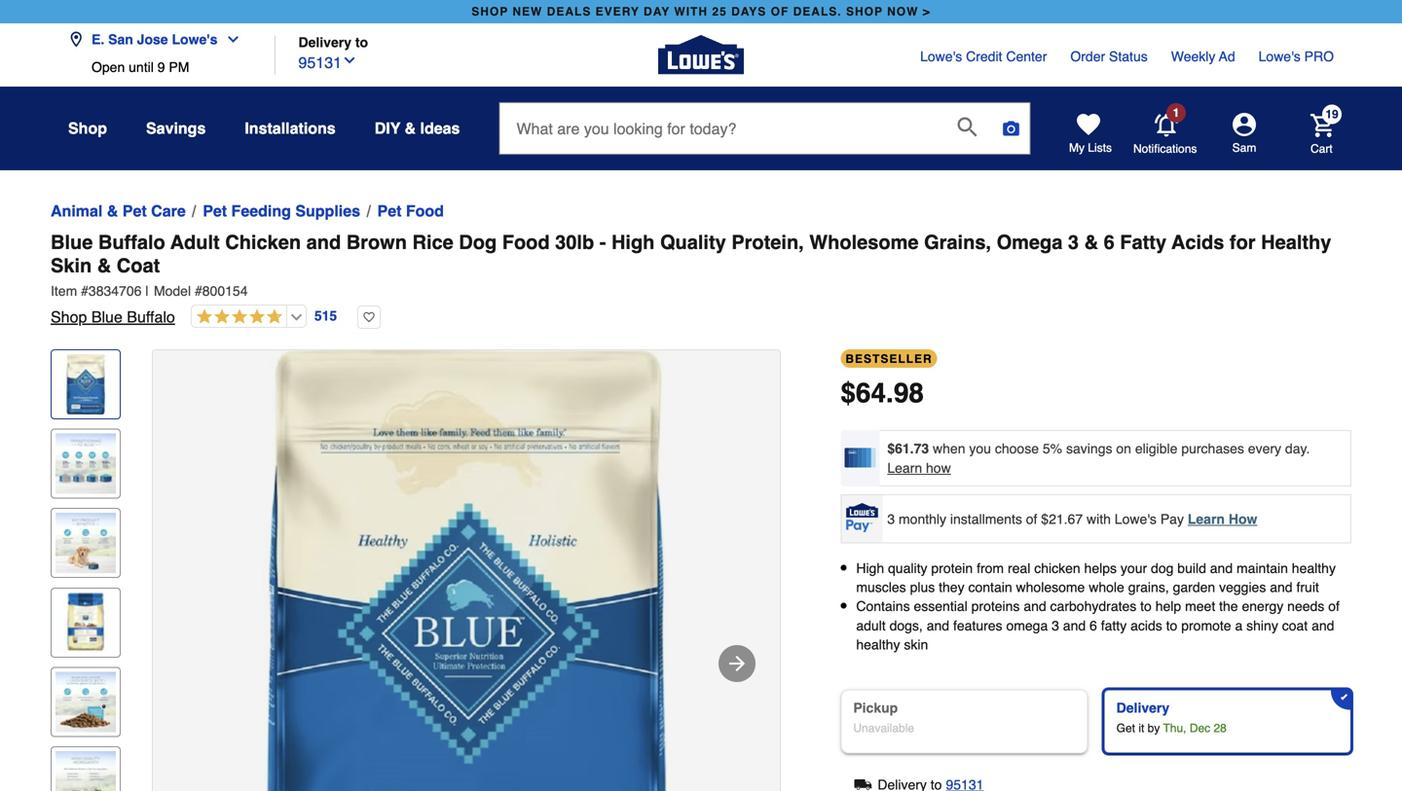 Task type: locate. For each thing, give the bounding box(es) containing it.
wholesome
[[810, 231, 919, 254]]

credit
[[966, 49, 1003, 64]]

e. san jose lowe's button
[[68, 20, 249, 59]]

1 vertical spatial food
[[502, 231, 550, 254]]

and up veggies
[[1210, 561, 1233, 577]]

1 horizontal spatial shop
[[846, 5, 883, 19]]

savings
[[146, 119, 206, 137]]

plus
[[910, 580, 935, 596]]

food right dog
[[502, 231, 550, 254]]

of left $21.67
[[1026, 512, 1038, 527]]

2 pet from the left
[[203, 202, 227, 220]]

learn right pay on the right bottom of the page
[[1188, 512, 1225, 527]]

care
[[151, 202, 186, 220]]

lowes pay logo image
[[843, 504, 882, 533]]

shop for shop
[[68, 119, 107, 137]]

pro
[[1305, 49, 1334, 64]]

0 horizontal spatial #
[[81, 283, 89, 299]]

0 horizontal spatial healthy
[[856, 637, 900, 653]]

option group containing pickup
[[833, 682, 1360, 762]]

adult
[[856, 618, 886, 634]]

my lists
[[1069, 141, 1112, 155]]

0 vertical spatial food
[[406, 202, 444, 220]]

arrow right image
[[726, 653, 749, 676]]

shop left new
[[472, 5, 509, 19]]

0 horizontal spatial high
[[612, 231, 655, 254]]

0 vertical spatial buffalo
[[98, 231, 165, 254]]

0 vertical spatial of
[[1026, 512, 1038, 527]]

learn
[[888, 461, 922, 476], [1188, 512, 1225, 527]]

0 vertical spatial healthy
[[1292, 561, 1336, 577]]

search image
[[958, 117, 977, 137]]

omega
[[1007, 618, 1048, 634]]

0 vertical spatial learn
[[888, 461, 922, 476]]

order status link
[[1071, 47, 1148, 66]]

6 left fatty
[[1104, 231, 1115, 254]]

installments
[[950, 512, 1022, 527]]

learn down $61.73
[[888, 461, 922, 476]]

learn how link
[[1188, 512, 1258, 527]]

6
[[1104, 231, 1115, 254], [1090, 618, 1097, 634]]

lowe's up pm
[[172, 32, 218, 47]]

buffalo inside blue buffalo  adult chicken and brown rice dog food 30lb - high quality protein, wholesome grains, omega 3 & 6 fatty acids for healthy skin & coat item # 3834706 | model # 800154
[[98, 231, 165, 254]]

center
[[1006, 49, 1047, 64]]

chevron down image
[[342, 53, 357, 68]]

by
[[1148, 722, 1160, 736]]

blue
[[51, 231, 93, 254], [91, 308, 123, 326]]

1 horizontal spatial #
[[195, 283, 202, 299]]

3 pet from the left
[[377, 202, 402, 220]]

healthy up fruit
[[1292, 561, 1336, 577]]

1 pet from the left
[[123, 202, 147, 220]]

None search field
[[499, 102, 1031, 170]]

0 horizontal spatial to
[[355, 35, 368, 50]]

installations
[[245, 119, 336, 137]]

1 vertical spatial 3
[[888, 512, 895, 527]]

contains
[[856, 599, 910, 615]]

shop down open
[[68, 119, 107, 137]]

3
[[1068, 231, 1079, 254], [888, 512, 895, 527], [1052, 618, 1060, 634]]

0 horizontal spatial of
[[1026, 512, 1038, 527]]

1 vertical spatial high
[[856, 561, 884, 577]]

buffalo up coat in the left of the page
[[98, 231, 165, 254]]

sam
[[1233, 141, 1257, 155]]

1 vertical spatial blue
[[91, 308, 123, 326]]

lowe's credit center
[[920, 49, 1047, 64]]

1 vertical spatial delivery
[[1117, 701, 1170, 716]]

1 horizontal spatial 6
[[1104, 231, 1115, 254]]

>
[[923, 5, 931, 19]]

delivery up '95131'
[[299, 35, 352, 50]]

proteins
[[972, 599, 1020, 615]]

0 vertical spatial to
[[355, 35, 368, 50]]

blue up skin
[[51, 231, 93, 254]]

blue buffalo  #800154 image
[[153, 351, 780, 792]]

delivery for to
[[299, 35, 352, 50]]

item number 3 8 3 4 7 0 6 and model number 8 0 0 1 5 4 element
[[51, 281, 1352, 301]]

1 vertical spatial 6
[[1090, 618, 1097, 634]]

and down 'supplies'
[[306, 231, 341, 254]]

delivery to
[[299, 35, 368, 50]]

and
[[306, 231, 341, 254], [1210, 561, 1233, 577], [1270, 580, 1293, 596], [1024, 599, 1047, 615], [927, 618, 950, 634], [1063, 618, 1086, 634], [1312, 618, 1335, 634]]

open
[[92, 59, 125, 75]]

pet up brown on the top of the page
[[377, 202, 402, 220]]

high right -
[[612, 231, 655, 254]]

1 vertical spatial shop
[[51, 308, 87, 326]]

my lists link
[[1069, 113, 1112, 156]]

high up muscles
[[856, 561, 884, 577]]

protein,
[[732, 231, 804, 254]]

1 horizontal spatial pet
[[203, 202, 227, 220]]

of right needs
[[1329, 599, 1340, 615]]

pet up adult
[[203, 202, 227, 220]]

& right animal at the top left of the page
[[107, 202, 118, 220]]

3 inside blue buffalo  adult chicken and brown rice dog food 30lb - high quality protein, wholesome grains, omega 3 & 6 fatty acids for healthy skin & coat item # 3834706 | model # 800154
[[1068, 231, 1079, 254]]

delivery up it
[[1117, 701, 1170, 716]]

2 # from the left
[[195, 283, 202, 299]]

and up omega
[[1024, 599, 1047, 615]]

lowe's credit center link
[[920, 47, 1047, 66]]

quality
[[888, 561, 928, 577]]

essential
[[914, 599, 968, 615]]

lowe's left pro
[[1259, 49, 1301, 64]]

& left fatty
[[1085, 231, 1099, 254]]

to up chevron down icon
[[355, 35, 368, 50]]

fatty
[[1101, 618, 1127, 634]]

-
[[600, 231, 606, 254]]

0 horizontal spatial learn
[[888, 461, 922, 476]]

helps
[[1085, 561, 1117, 577]]

blue buffalo  #800154 - thumbnail5 image
[[56, 672, 116, 733]]

animal & pet care
[[51, 202, 186, 220]]

veggies
[[1219, 580, 1266, 596]]

muscles
[[856, 580, 906, 596]]

1 horizontal spatial delivery
[[1117, 701, 1170, 716]]

you
[[969, 441, 991, 457]]

coat
[[117, 255, 160, 277]]

grains,
[[1129, 580, 1169, 596]]

shop left now
[[846, 5, 883, 19]]

e.
[[92, 32, 104, 47]]

0 horizontal spatial shop
[[472, 5, 509, 19]]

0 horizontal spatial 3
[[888, 512, 895, 527]]

skin
[[51, 255, 92, 277]]

1 horizontal spatial of
[[1329, 599, 1340, 615]]

shop down item
[[51, 308, 87, 326]]

0 horizontal spatial pet
[[123, 202, 147, 220]]

to down help
[[1166, 618, 1178, 634]]

and inside blue buffalo  adult chicken and brown rice dog food 30lb - high quality protein, wholesome grains, omega 3 & 6 fatty acids for healthy skin & coat item # 3834706 | model # 800154
[[306, 231, 341, 254]]

every
[[1248, 441, 1282, 457]]

savings
[[1066, 441, 1113, 457]]

energy
[[1242, 599, 1284, 615]]

of
[[771, 5, 789, 19]]

2 horizontal spatial to
[[1166, 618, 1178, 634]]

1 vertical spatial learn
[[1188, 512, 1225, 527]]

2 vertical spatial 3
[[1052, 618, 1060, 634]]

day.
[[1286, 441, 1310, 457]]

pet feeding supplies
[[203, 202, 360, 220]]

95131
[[299, 54, 342, 72]]

0 vertical spatial blue
[[51, 231, 93, 254]]

delivery inside delivery get it by thu, dec 28
[[1117, 701, 1170, 716]]

to up "acids"
[[1141, 599, 1152, 615]]

19
[[1326, 108, 1339, 121]]

shop
[[472, 5, 509, 19], [846, 5, 883, 19]]

healthy down adult at the right bottom of page
[[856, 637, 900, 653]]

food up rice
[[406, 202, 444, 220]]

lowe's inside button
[[172, 32, 218, 47]]

2 horizontal spatial pet
[[377, 202, 402, 220]]

5%
[[1043, 441, 1063, 457]]

1 vertical spatial healthy
[[856, 637, 900, 653]]

1 horizontal spatial 3
[[1052, 618, 1060, 634]]

buffalo down |
[[127, 308, 175, 326]]

delivery for get
[[1117, 701, 1170, 716]]

& right diy
[[405, 119, 416, 137]]

truck filled image
[[854, 777, 872, 792]]

1 vertical spatial to
[[1141, 599, 1152, 615]]

location image
[[68, 32, 84, 47]]

shop new deals every day with 25 days of deals. shop now > link
[[468, 0, 935, 23]]

# right item
[[81, 283, 89, 299]]

1 horizontal spatial healthy
[[1292, 561, 1336, 577]]

deals.
[[793, 5, 842, 19]]

# right model
[[195, 283, 202, 299]]

515
[[314, 308, 337, 324]]

learn inside $61.73 when you choose 5% savings on eligible purchases every day. learn how
[[888, 461, 922, 476]]

2 horizontal spatial 3
[[1068, 231, 1079, 254]]

dog
[[1151, 561, 1174, 577]]

promote
[[1182, 618, 1232, 634]]

blue buffalo  #800154 - thumbnail2 image
[[56, 434, 116, 494]]

lowe's home improvement logo image
[[658, 12, 744, 98]]

1 horizontal spatial food
[[502, 231, 550, 254]]

on
[[1117, 441, 1132, 457]]

pet left care
[[123, 202, 147, 220]]

pet for pet feeding supplies
[[203, 202, 227, 220]]

#
[[81, 283, 89, 299], [195, 283, 202, 299]]

2 vertical spatial to
[[1166, 618, 1178, 634]]

& inside button
[[405, 119, 416, 137]]

0 horizontal spatial delivery
[[299, 35, 352, 50]]

order
[[1071, 49, 1106, 64]]

0 horizontal spatial 6
[[1090, 618, 1097, 634]]

6 down carbohydrates
[[1090, 618, 1097, 634]]

0 vertical spatial shop
[[68, 119, 107, 137]]

25
[[712, 5, 727, 19]]

0 vertical spatial 6
[[1104, 231, 1115, 254]]

0 horizontal spatial food
[[406, 202, 444, 220]]

san
[[108, 32, 133, 47]]

weekly ad
[[1171, 49, 1236, 64]]

0 vertical spatial delivery
[[299, 35, 352, 50]]

3 monthly installments of $21.67 with lowe's pay learn how
[[888, 512, 1258, 527]]

delivery
[[299, 35, 352, 50], [1117, 701, 1170, 716]]

blue down 3834706
[[91, 308, 123, 326]]

0 vertical spatial high
[[612, 231, 655, 254]]

garden
[[1173, 580, 1216, 596]]

0 vertical spatial 3
[[1068, 231, 1079, 254]]

buffalo
[[98, 231, 165, 254], [127, 308, 175, 326]]

chicken
[[1035, 561, 1081, 577]]

diy & ideas
[[375, 119, 460, 137]]

brown
[[346, 231, 407, 254]]

1 shop from the left
[[472, 5, 509, 19]]

order status
[[1071, 49, 1148, 64]]

rice
[[412, 231, 454, 254]]

1 horizontal spatial high
[[856, 561, 884, 577]]

1 vertical spatial of
[[1329, 599, 1340, 615]]

food
[[406, 202, 444, 220], [502, 231, 550, 254]]

$ 64 . 98
[[841, 378, 924, 409]]

contain
[[969, 580, 1013, 596]]

learn how button
[[888, 459, 951, 478]]

1 vertical spatial buffalo
[[127, 308, 175, 326]]

95131 button
[[299, 49, 357, 75]]

chevron down image
[[218, 32, 241, 47]]

option group
[[833, 682, 1360, 762]]



Task type: vqa. For each thing, say whether or not it's contained in the screenshot.
the help
yes



Task type: describe. For each thing, give the bounding box(es) containing it.
animal
[[51, 202, 103, 220]]

98
[[894, 378, 924, 409]]

& inside 'link'
[[107, 202, 118, 220]]

healthy
[[1261, 231, 1332, 254]]

lowe's pro
[[1259, 49, 1334, 64]]

shiny
[[1247, 618, 1279, 634]]

high inside blue buffalo  adult chicken and brown rice dog food 30lb - high quality protein, wholesome grains, omega 3 & 6 fatty acids for healthy skin & coat item # 3834706 | model # 800154
[[612, 231, 655, 254]]

lowe's left credit
[[920, 49, 962, 64]]

lowe's home improvement lists image
[[1077, 113, 1101, 136]]

days
[[732, 5, 767, 19]]

and down needs
[[1312, 618, 1335, 634]]

lowe's home improvement notification center image
[[1155, 114, 1178, 137]]

open until 9 pm
[[92, 59, 189, 75]]

whole
[[1089, 580, 1125, 596]]

6 inside "high quality protein from real chicken helps your dog build and maintain healthy muscles plus they contain wholesome whole grains, garden veggies and fruit contains essential proteins and carbohydrates to help meet the energy needs of adult dogs, and features omega 3 and 6 fatty acids to promote a shiny coat and healthy skin"
[[1090, 618, 1097, 634]]

shop for shop blue buffalo
[[51, 308, 87, 326]]

camera image
[[1002, 119, 1021, 138]]

feeding
[[231, 202, 291, 220]]

lists
[[1088, 141, 1112, 155]]

weekly
[[1171, 49, 1216, 64]]

3 inside "high quality protein from real chicken helps your dog build and maintain healthy muscles plus they contain wholesome whole grains, garden veggies and fruit contains essential proteins and carbohydrates to help meet the energy needs of adult dogs, and features omega 3 and 6 fatty acids to promote a shiny coat and healthy skin"
[[1052, 618, 1060, 634]]

blue buffalo  #800154 - thumbnail image
[[56, 355, 116, 415]]

4.7 stars image
[[192, 309, 282, 327]]

lowe's left pay on the right bottom of the page
[[1115, 512, 1157, 527]]

high inside "high quality protein from real chicken helps your dog build and maintain healthy muscles plus they contain wholesome whole grains, garden veggies and fruit contains essential proteins and carbohydrates to help meet the energy needs of adult dogs, and features omega 3 and 6 fatty acids to promote a shiny coat and healthy skin"
[[856, 561, 884, 577]]

and down carbohydrates
[[1063, 618, 1086, 634]]

blue buffalo  #800154 - thumbnail6 image
[[56, 752, 116, 792]]

animal & pet care link
[[51, 200, 186, 223]]

28
[[1214, 722, 1227, 736]]

from
[[977, 561, 1004, 577]]

dec
[[1190, 722, 1211, 736]]

get
[[1117, 722, 1136, 736]]

pet inside 'link'
[[123, 202, 147, 220]]

lowe's home improvement cart image
[[1311, 114, 1334, 137]]

thu,
[[1163, 722, 1187, 736]]

acids
[[1172, 231, 1225, 254]]

.
[[886, 378, 894, 409]]

build
[[1178, 561, 1207, 577]]

eligible
[[1135, 441, 1178, 457]]

Search Query text field
[[500, 103, 942, 154]]

it
[[1139, 722, 1145, 736]]

and down essential
[[927, 618, 950, 634]]

800154
[[202, 283, 248, 299]]

1 horizontal spatial learn
[[1188, 512, 1225, 527]]

1 horizontal spatial to
[[1141, 599, 1152, 615]]

30lb
[[555, 231, 594, 254]]

chicken
[[225, 231, 301, 254]]

omega
[[997, 231, 1063, 254]]

pickup unavailable
[[854, 701, 915, 736]]

diy
[[375, 119, 401, 137]]

food inside blue buffalo  adult chicken and brown rice dog food 30lb - high quality protein, wholesome grains, omega 3 & 6 fatty acids for healthy skin & coat item # 3834706 | model # 800154
[[502, 231, 550, 254]]

every
[[596, 5, 640, 19]]

weekly ad link
[[1171, 47, 1236, 66]]

blue buffalo  #800154 - thumbnail4 image
[[56, 593, 116, 653]]

$61.73
[[888, 441, 929, 457]]

grains,
[[924, 231, 991, 254]]

3834706
[[89, 283, 142, 299]]

fatty
[[1120, 231, 1167, 254]]

pet food link
[[377, 200, 444, 223]]

1 # from the left
[[81, 283, 89, 299]]

heart outline image
[[358, 306, 381, 329]]

item
[[51, 283, 77, 299]]

and left fruit
[[1270, 580, 1293, 596]]

blue buffalo  #800154 - thumbnail3 image
[[56, 513, 116, 574]]

pet food
[[377, 202, 444, 220]]

1
[[1173, 106, 1180, 120]]

9
[[157, 59, 165, 75]]

quality
[[660, 231, 726, 254]]

& up 3834706
[[97, 255, 111, 277]]

savings button
[[146, 111, 206, 146]]

6 inside blue buffalo  adult chicken and brown rice dog food 30lb - high quality protein, wholesome grains, omega 3 & 6 fatty acids for healthy skin & coat item # 3834706 | model # 800154
[[1104, 231, 1115, 254]]

dog
[[459, 231, 497, 254]]

with
[[1087, 512, 1111, 527]]

blue inside blue buffalo  adult chicken and brown rice dog food 30lb - high quality protein, wholesome grains, omega 3 & 6 fatty acids for healthy skin & coat item # 3834706 | model # 800154
[[51, 231, 93, 254]]

lowe's pro link
[[1259, 47, 1334, 66]]

model
[[154, 283, 191, 299]]

new
[[513, 5, 543, 19]]

shop button
[[68, 111, 107, 146]]

now
[[887, 5, 919, 19]]

pet for pet food
[[377, 202, 402, 220]]

pickup
[[854, 701, 898, 716]]

skin
[[904, 637, 928, 653]]

high quality protein from real chicken helps your dog build and maintain healthy muscles plus they contain wholesome whole grains, garden veggies and fruit contains essential proteins and carbohydrates to help meet the energy needs of adult dogs, and features omega 3 and 6 fatty acids to promote a shiny coat and healthy skin
[[856, 561, 1340, 653]]

the
[[1219, 599, 1238, 615]]

needs
[[1288, 599, 1325, 615]]

jose
[[137, 32, 168, 47]]

a
[[1235, 618, 1243, 634]]

how
[[1229, 512, 1258, 527]]

features
[[953, 618, 1003, 634]]

pet feeding supplies link
[[203, 200, 360, 223]]

pay
[[1161, 512, 1184, 527]]

coat
[[1282, 618, 1308, 634]]

of inside "high quality protein from real chicken helps your dog build and maintain healthy muscles plus they contain wholesome whole grains, garden veggies and fruit contains essential proteins and carbohydrates to help meet the energy needs of adult dogs, and features omega 3 and 6 fatty acids to promote a shiny coat and healthy skin"
[[1329, 599, 1340, 615]]

day
[[644, 5, 670, 19]]

adult
[[170, 231, 220, 254]]

$
[[841, 378, 856, 409]]

protein
[[931, 561, 973, 577]]

delivery get it by thu, dec 28
[[1117, 701, 1227, 736]]

2 shop from the left
[[846, 5, 883, 19]]



